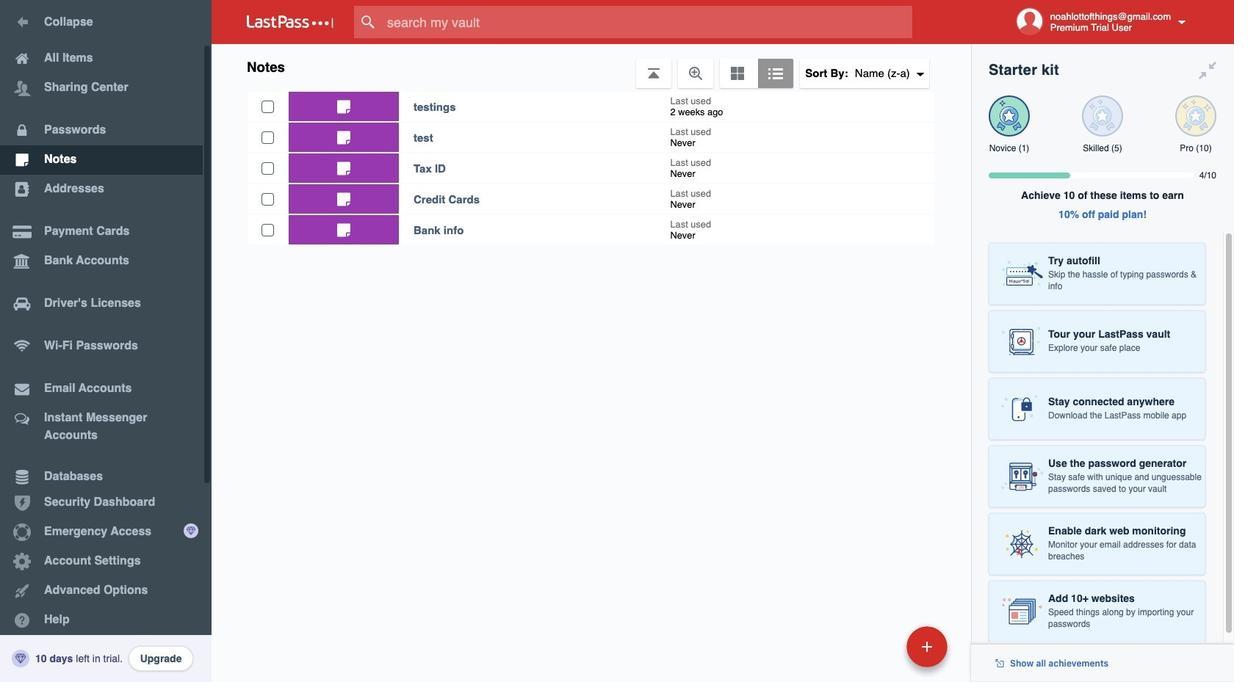 Task type: locate. For each thing, give the bounding box(es) containing it.
new item element
[[806, 626, 953, 668]]

main navigation navigation
[[0, 0, 212, 683]]

lastpass image
[[247, 15, 334, 29]]



Task type: vqa. For each thing, say whether or not it's contained in the screenshot.
'dialog'
no



Task type: describe. For each thing, give the bounding box(es) containing it.
new item navigation
[[806, 623, 957, 683]]

Search search field
[[354, 6, 942, 38]]

search my vault text field
[[354, 6, 942, 38]]

vault options navigation
[[212, 44, 972, 88]]



